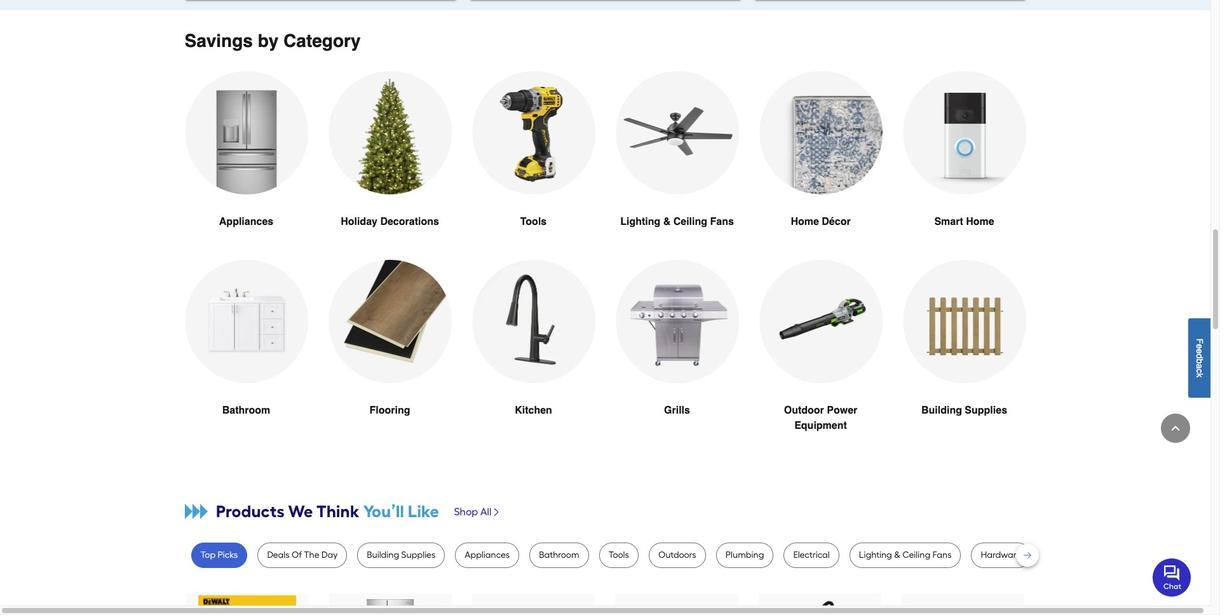 Task type: vqa. For each thing, say whether or not it's contained in the screenshot.
Get it by Thu, Dec 14 ($79.00) Get
no



Task type: locate. For each thing, give the bounding box(es) containing it.
hisense 23.43-in w 140-can capacity stainless steel built-in/freestanding beverage refrigerator with glass door image
[[915, 596, 1013, 616]]

ceiling
[[674, 216, 708, 228], [903, 550, 931, 561]]

category
[[284, 31, 361, 51]]

d
[[1195, 354, 1206, 359]]

2 home from the left
[[967, 216, 995, 228]]

bathroom link
[[185, 260, 308, 449]]

1 e from the top
[[1195, 344, 1206, 349]]

supplies
[[965, 405, 1008, 417], [402, 550, 436, 561]]

1 vertical spatial supplies
[[402, 550, 436, 561]]

1 horizontal spatial building supplies
[[922, 405, 1008, 417]]

e
[[1195, 344, 1206, 349], [1195, 349, 1206, 354]]

appliances link
[[185, 71, 308, 260]]

0 vertical spatial tools
[[521, 216, 547, 228]]

1 horizontal spatial &
[[895, 550, 901, 561]]

0 horizontal spatial bathroom
[[222, 405, 270, 417]]

a gray, green and black ego cordless leaf blower. image
[[760, 260, 883, 383]]

1 horizontal spatial supplies
[[965, 405, 1008, 417]]

chevron right image
[[492, 507, 502, 518]]

a section of pressure treated wood picket fence. image
[[903, 260, 1027, 383]]

the
[[304, 550, 320, 561]]

all
[[481, 506, 492, 518]]

0 vertical spatial supplies
[[965, 405, 1008, 417]]

kitchen link
[[472, 260, 595, 449]]

chevron up image
[[1170, 422, 1183, 435]]

1 horizontal spatial lighting & ceiling fans
[[860, 550, 952, 561]]

home décor
[[791, 216, 851, 228]]

1 vertical spatial building
[[367, 550, 399, 561]]

1 horizontal spatial appliances
[[465, 550, 510, 561]]

0 horizontal spatial &
[[664, 216, 671, 228]]

0 vertical spatial building
[[922, 405, 963, 417]]

0 vertical spatial bathroom
[[222, 405, 270, 417]]

home
[[791, 216, 820, 228], [967, 216, 995, 228]]

home right the smart
[[967, 216, 995, 228]]

savings by category
[[185, 31, 361, 51]]

1 vertical spatial fans
[[933, 550, 952, 561]]

holiday decorations
[[341, 216, 439, 228]]

hardware
[[981, 550, 1022, 561]]

shop all link
[[454, 500, 502, 525]]

f
[[1195, 339, 1206, 344]]

lighting & ceiling fans
[[621, 216, 734, 228], [860, 550, 952, 561]]

f e e d b a c k
[[1195, 339, 1206, 378]]

top
[[201, 550, 216, 561]]

1 horizontal spatial building
[[922, 405, 963, 417]]

0 horizontal spatial lighting
[[621, 216, 661, 228]]

shop
[[454, 506, 478, 518]]

building supplies link
[[903, 260, 1027, 449]]

chat invite button image
[[1153, 558, 1192, 597]]

e up d
[[1195, 344, 1206, 349]]

outdoors
[[659, 550, 697, 561]]

0 vertical spatial building supplies
[[922, 405, 1008, 417]]

0 vertical spatial fans
[[711, 216, 734, 228]]

0 horizontal spatial appliances
[[219, 216, 274, 228]]

tools
[[521, 216, 547, 228], [609, 550, 629, 561]]

lighting
[[621, 216, 661, 228], [860, 550, 893, 561]]

1 vertical spatial &
[[895, 550, 901, 561]]

bathroom
[[222, 405, 270, 417], [539, 550, 580, 561]]

equipment
[[795, 420, 847, 432]]

fans
[[711, 216, 734, 228], [933, 550, 952, 561]]

e up b
[[1195, 349, 1206, 354]]

1 horizontal spatial lighting
[[860, 550, 893, 561]]

&
[[664, 216, 671, 228], [895, 550, 901, 561]]

building
[[922, 405, 963, 417], [367, 550, 399, 561]]

a black single-handle pull-down kitchen faucet. image
[[472, 260, 595, 383]]

home left décor
[[791, 216, 820, 228]]

0 horizontal spatial ceiling
[[674, 216, 708, 228]]

0 vertical spatial ceiling
[[674, 216, 708, 228]]

1 horizontal spatial home
[[967, 216, 995, 228]]

appliances
[[219, 216, 274, 228], [465, 550, 510, 561]]

smart home
[[935, 216, 995, 228]]

outdoor power equipment
[[784, 405, 858, 432]]

1 vertical spatial lighting & ceiling fans
[[860, 550, 952, 561]]

a pre-lit artificial christmas tree with white lights. image
[[328, 71, 452, 194]]

0 vertical spatial &
[[664, 216, 671, 228]]

0 horizontal spatial building supplies
[[367, 550, 436, 561]]

savings
[[185, 31, 253, 51]]

1 vertical spatial bathroom
[[539, 550, 580, 561]]

0 horizontal spatial tools
[[521, 216, 547, 228]]

1 horizontal spatial tools
[[609, 550, 629, 561]]

0 horizontal spatial lighting & ceiling fans
[[621, 216, 734, 228]]

0 horizontal spatial home
[[791, 216, 820, 228]]

1 horizontal spatial ceiling
[[903, 550, 931, 561]]

outdoor power equipment link
[[760, 260, 883, 464]]

a blue and beige area rug. image
[[760, 71, 883, 194]]

building supplies
[[922, 405, 1008, 417], [367, 550, 436, 561]]

scroll to top element
[[1162, 414, 1191, 443]]

décor
[[822, 216, 851, 228]]

a
[[1195, 364, 1206, 369]]

whirlpool 24.6-cu ft side-by-side refrigerator with ice maker (fingerprint resistant stainless steel) image
[[342, 596, 440, 616]]



Task type: describe. For each thing, give the bounding box(es) containing it.
a white 2-door bathroom vanity with a white top and chrome faucet. image
[[185, 260, 308, 383]]

0 vertical spatial lighting
[[621, 216, 661, 228]]

a gray low-profile 5-blade ceiling fan. image
[[616, 71, 739, 194]]

two planks of vinyl flooring in different shades of brown. image
[[328, 260, 452, 383]]

deals
[[267, 550, 290, 561]]

decorations
[[380, 216, 439, 228]]

1 home from the left
[[791, 216, 820, 228]]

kitchen
[[515, 405, 552, 417]]

flooring
[[370, 405, 410, 417]]

day
[[322, 550, 338, 561]]

home décor link
[[760, 71, 883, 260]]

0 horizontal spatial building
[[367, 550, 399, 561]]

a stainless steel g e profile french door refrigerator with an ice maker in the door. image
[[185, 71, 308, 194]]

1 vertical spatial appliances
[[465, 550, 510, 561]]

dewalt 20-v 2-pack 5 amp-hour; 5 amp-hour lithium-ion battery and charger (charger included) image
[[198, 596, 297, 616]]

1 horizontal spatial fans
[[933, 550, 952, 561]]

a yellow and black dewalt power drill. image
[[472, 71, 595, 194]]

smart home link
[[903, 71, 1027, 260]]

craftsman 5-gallons 4-hp corded wet/dry shop vacuum with accessories included image
[[771, 596, 870, 616]]

0 vertical spatial appliances
[[219, 216, 274, 228]]

grills link
[[616, 260, 739, 449]]

home storage space 4-pack 71-in chrome support poles for efficient storage - durable steel construction image
[[628, 596, 726, 616]]

outdoor
[[784, 405, 825, 417]]

by
[[258, 31, 279, 51]]

holiday decorations link
[[328, 71, 452, 260]]

f e e d b a c k button
[[1189, 318, 1211, 398]]

top picks
[[201, 550, 238, 561]]

shop all
[[454, 506, 492, 518]]

1 vertical spatial building supplies
[[367, 550, 436, 561]]

k
[[1195, 373, 1206, 378]]

c
[[1195, 369, 1206, 373]]

holiday
[[341, 216, 378, 228]]

a stainless steel char-broil four-burner liquid propane gas grill with a side burner. image
[[616, 260, 739, 383]]

0 horizontal spatial supplies
[[402, 550, 436, 561]]

of
[[292, 550, 302, 561]]

lighting & ceiling fans link
[[616, 71, 739, 260]]

flooring link
[[328, 260, 452, 449]]

smart
[[935, 216, 964, 228]]

1 vertical spatial ceiling
[[903, 550, 931, 561]]

0 horizontal spatial fans
[[711, 216, 734, 228]]

1 vertical spatial tools
[[609, 550, 629, 561]]

b
[[1195, 359, 1206, 364]]

deals of the day
[[267, 550, 338, 561]]

tools link
[[472, 71, 595, 260]]

electrical
[[794, 550, 830, 561]]

picks
[[218, 550, 238, 561]]

2 e from the top
[[1195, 349, 1206, 354]]

1 horizontal spatial bathroom
[[539, 550, 580, 561]]

grills
[[665, 405, 691, 417]]

0 vertical spatial lighting & ceiling fans
[[621, 216, 734, 228]]

a black and silver ring video doorbell. image
[[903, 71, 1027, 194]]

mozaic company bean-bag daffodil bean bag chair image
[[485, 596, 583, 616]]

plumbing
[[726, 550, 765, 561]]

power
[[827, 405, 858, 417]]

1 vertical spatial lighting
[[860, 550, 893, 561]]



